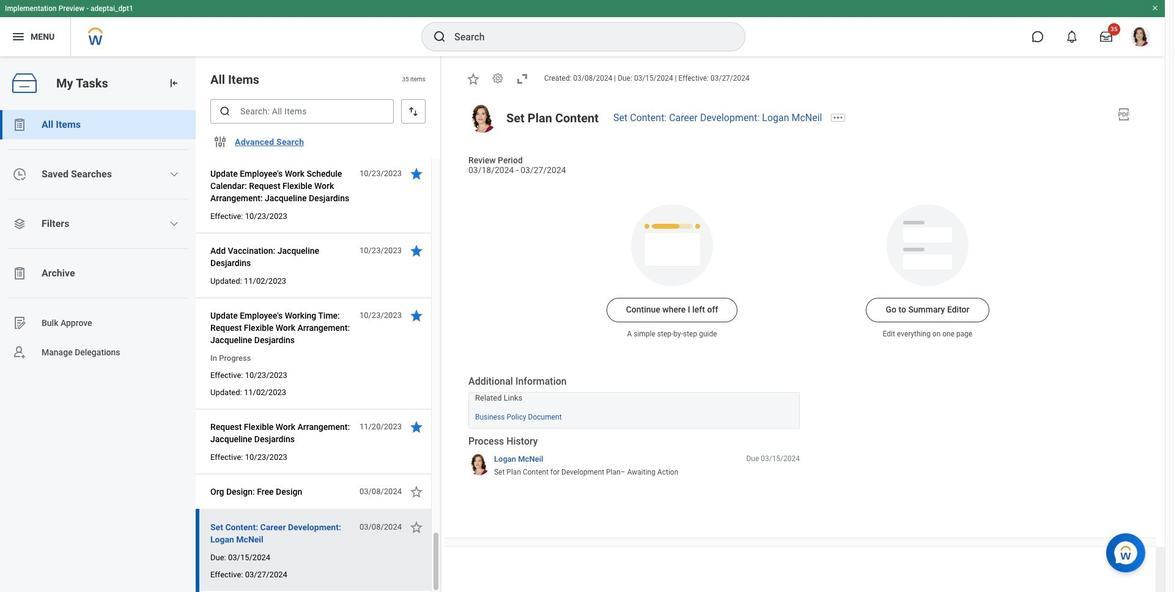 Task type: describe. For each thing, give the bounding box(es) containing it.
view printable version (pdf) image
[[1117, 107, 1132, 122]]

rename image
[[12, 316, 27, 330]]

perspective image
[[12, 217, 27, 231]]

clock check image
[[12, 167, 27, 182]]

fullscreen image
[[515, 71, 530, 86]]

justify image
[[11, 29, 26, 44]]

1 clipboard image from the top
[[12, 117, 27, 132]]

4 star image from the top
[[409, 420, 424, 434]]

2 star image from the top
[[409, 244, 424, 258]]

employee's photo (logan mcneil) image
[[469, 105, 497, 133]]

notifications large image
[[1066, 31, 1079, 43]]

Search: All Items text field
[[210, 99, 394, 124]]

0 vertical spatial search image
[[433, 29, 447, 44]]

chevron down image for perspective icon
[[170, 219, 179, 229]]

gear image
[[492, 72, 504, 85]]

chevron down image for clock check icon
[[170, 169, 179, 179]]

item list element
[[196, 0, 442, 592]]

0 vertical spatial star image
[[466, 71, 481, 86]]

sort image
[[407, 105, 420, 117]]

transformation import image
[[168, 77, 180, 89]]



Task type: locate. For each thing, give the bounding box(es) containing it.
clipboard image up clock check icon
[[12, 117, 27, 132]]

5 star image from the top
[[409, 485, 424, 499]]

clipboard image
[[12, 117, 27, 132], [12, 266, 27, 281]]

1 vertical spatial clipboard image
[[12, 266, 27, 281]]

user plus image
[[12, 345, 27, 360]]

star image
[[466, 71, 481, 86], [409, 520, 424, 535]]

1 chevron down image from the top
[[170, 169, 179, 179]]

configure image
[[213, 135, 228, 149]]

Search Workday  search field
[[455, 23, 720, 50]]

1 star image from the top
[[409, 166, 424, 181]]

0 vertical spatial chevron down image
[[170, 169, 179, 179]]

1 vertical spatial search image
[[219, 105, 231, 117]]

2 chevron down image from the top
[[170, 219, 179, 229]]

3 star image from the top
[[409, 308, 424, 323]]

process history region
[[469, 435, 800, 481]]

inbox large image
[[1101, 31, 1113, 43]]

2 clipboard image from the top
[[12, 266, 27, 281]]

1 horizontal spatial star image
[[466, 71, 481, 86]]

star image
[[409, 166, 424, 181], [409, 244, 424, 258], [409, 308, 424, 323], [409, 420, 424, 434], [409, 485, 424, 499]]

star image inside item list element
[[409, 520, 424, 535]]

1 horizontal spatial search image
[[433, 29, 447, 44]]

search image
[[433, 29, 447, 44], [219, 105, 231, 117]]

0 horizontal spatial star image
[[409, 520, 424, 535]]

0 vertical spatial clipboard image
[[12, 117, 27, 132]]

banner
[[0, 0, 1166, 56]]

close environment banner image
[[1152, 4, 1159, 12]]

chevron down image
[[170, 169, 179, 179], [170, 219, 179, 229]]

1 vertical spatial chevron down image
[[170, 219, 179, 229]]

list
[[0, 110, 196, 367]]

clipboard image down perspective icon
[[12, 266, 27, 281]]

1 vertical spatial star image
[[409, 520, 424, 535]]

0 horizontal spatial search image
[[219, 105, 231, 117]]

profile logan mcneil image
[[1131, 27, 1151, 49]]

additional information region
[[469, 375, 800, 429]]



Task type: vqa. For each thing, say whether or not it's contained in the screenshot.
'plus'
no



